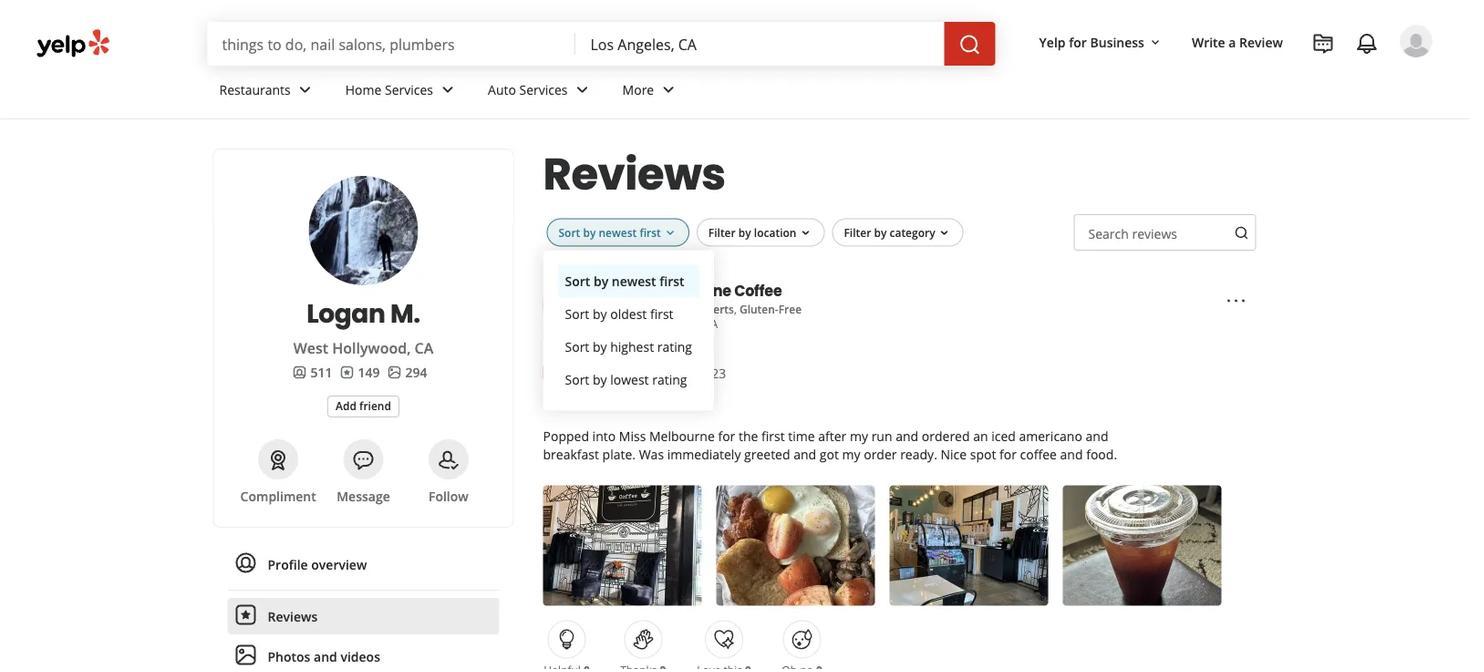 Task type: locate. For each thing, give the bounding box(es) containing it.
spot
[[970, 446, 996, 463]]

1 horizontal spatial west
[[616, 316, 641, 332]]

0 vertical spatial for
[[1069, 33, 1087, 51]]

miss up "plate."
[[619, 428, 646, 445]]

sort for sort by newest first button
[[565, 273, 590, 290]]

0 vertical spatial coffee
[[734, 280, 782, 301]]

melbourne
[[652, 280, 731, 301], [649, 428, 715, 445]]

add
[[336, 399, 357, 414]]

sort inside popup button
[[559, 225, 580, 240]]

reviews
[[543, 143, 726, 205], [268, 608, 318, 625]]

by for sort by oldest first button
[[593, 306, 607, 323]]

0 horizontal spatial ca
[[415, 338, 434, 358]]

0 vertical spatial ca
[[704, 316, 718, 332]]

newest up sort by newest first button
[[599, 225, 637, 240]]

coffee
[[734, 280, 782, 301], [616, 302, 650, 317]]

by left lowest
[[593, 371, 607, 389]]

1 horizontal spatial ca
[[704, 316, 718, 332]]

10,
[[676, 364, 694, 382]]

sort by newest first for sort by newest first button
[[565, 273, 685, 290]]

16 photos v2 image
[[387, 365, 402, 380]]

&
[[653, 302, 661, 317]]

more
[[623, 81, 654, 98]]

hollywood, inside logan m. west hollywood, ca
[[332, 338, 411, 358]]

ca left ,
[[704, 316, 718, 332]]

hollywood, inside miss melbourne coffee coffee & tea desserts , gluten-free west hollywood, ca
[[644, 316, 701, 332]]

0 horizontal spatial coffee
[[616, 302, 650, 317]]

1 horizontal spatial hollywood,
[[644, 316, 701, 332]]

filter left location
[[709, 225, 736, 240]]

sort by newest first inside popup button
[[559, 225, 661, 240]]

first
[[640, 225, 661, 240], [660, 273, 685, 290], [650, 306, 674, 323], [762, 428, 785, 445]]

photos
[[268, 648, 310, 665]]

rating up 10, on the left of the page
[[657, 339, 692, 356]]

coffee up gluten-
[[734, 280, 782, 301]]

by left oldest
[[593, 306, 607, 323]]

west up friends element
[[293, 338, 328, 358]]

0 horizontal spatial filter
[[709, 225, 736, 240]]

1 (0 reactions) element from the left
[[584, 663, 590, 669]]

0 horizontal spatial hollywood,
[[332, 338, 411, 358]]

0 horizontal spatial 16 chevron down v2 image
[[663, 226, 678, 241]]

first up tea
[[660, 273, 685, 290]]

first for sort by newest first popup button
[[640, 225, 661, 240]]

and
[[896, 428, 919, 445], [1086, 428, 1109, 445], [794, 446, 816, 463], [1060, 446, 1083, 463], [314, 648, 337, 665]]

message
[[337, 488, 390, 505]]

24 chevron down v2 image right auto services
[[571, 79, 593, 101]]

west up the sort by highest rating
[[616, 316, 641, 332]]

1 vertical spatial ca
[[415, 338, 434, 358]]

None field
[[222, 34, 561, 54], [591, 34, 930, 54]]

rating for sort by lowest rating
[[652, 371, 687, 389]]

melbourne up immediately
[[649, 428, 715, 445]]

west
[[616, 316, 641, 332], [293, 338, 328, 358]]

by left location
[[739, 225, 751, 240]]

1 horizontal spatial coffee
[[734, 280, 782, 301]]

for left the
[[718, 428, 735, 445]]

and down americano
[[1060, 446, 1083, 463]]

menu
[[228, 546, 499, 669]]

reviews up sort by newest first popup button
[[543, 143, 726, 205]]

by inside button
[[593, 306, 607, 323]]

rating
[[657, 339, 692, 356], [652, 371, 687, 389]]

rating for sort by highest rating
[[657, 339, 692, 356]]

16 chevron down v2 image right "business" at right top
[[1148, 35, 1163, 50]]

16 chevron down v2 image inside yelp for business button
[[1148, 35, 1163, 50]]

0 horizontal spatial for
[[718, 428, 735, 445]]

none field near
[[591, 34, 930, 54]]

1 vertical spatial melbourne
[[649, 428, 715, 445]]

sort by lowest rating
[[565, 371, 687, 389]]

reviews inside menu item
[[268, 608, 318, 625]]

2 vertical spatial for
[[1000, 446, 1017, 463]]

1 horizontal spatial for
[[1000, 446, 1017, 463]]

16 chevron down v2 image right location
[[798, 226, 813, 241]]

16 chevron down v2 image inside the filter by location dropdown button
[[798, 226, 813, 241]]

by inside popup button
[[583, 225, 596, 240]]

rating inside button
[[657, 339, 692, 356]]

filter inside dropdown button
[[709, 225, 736, 240]]

1 none field from the left
[[222, 34, 561, 54]]

follow image
[[438, 450, 460, 472]]

first up sort by newest first button
[[640, 225, 661, 240]]

1 vertical spatial hollywood,
[[332, 338, 411, 358]]

photos element
[[387, 363, 427, 381]]

2 services from the left
[[519, 81, 568, 98]]

popped into miss melbourne for the first time after my run and ordered an iced americano and breakfast plate. was immediately greeted and got my order ready. nice spot for coffee and food.
[[543, 428, 1117, 463]]

1 horizontal spatial services
[[519, 81, 568, 98]]

profile overview menu item
[[228, 546, 499, 591]]

coffee left "&"
[[616, 302, 650, 317]]

1 vertical spatial reviews
[[268, 608, 318, 625]]

by inside dropdown button
[[739, 225, 751, 240]]

my
[[850, 428, 868, 445], [842, 446, 861, 463]]

ca inside miss melbourne coffee coffee & tea desserts , gluten-free west hollywood, ca
[[704, 316, 718, 332]]

24 chevron down v2 image inside home services link
[[437, 79, 459, 101]]

sort by lowest rating button
[[558, 364, 700, 396]]

ca inside logan m. west hollywood, ca
[[415, 338, 434, 358]]

1 vertical spatial my
[[842, 446, 861, 463]]

into
[[592, 428, 616, 445]]

sort left lowest
[[565, 371, 589, 389]]

yelp for business button
[[1032, 26, 1170, 58]]

1 vertical spatial newest
[[612, 273, 656, 290]]

miss melbourne coffee link
[[616, 280, 782, 302]]

run
[[872, 428, 893, 445]]

1 vertical spatial rating
[[652, 371, 687, 389]]

sort left oldest
[[565, 306, 589, 323]]

0 vertical spatial my
[[850, 428, 868, 445]]

newest inside popup button
[[599, 225, 637, 240]]

reviews up photos
[[268, 608, 318, 625]]

newest
[[599, 225, 637, 240], [612, 273, 656, 290]]

hollywood,
[[644, 316, 701, 332], [332, 338, 411, 358]]

16 review v2 image
[[340, 365, 354, 380]]

reviews menu item
[[228, 598, 499, 635]]

none field up home services on the top of page
[[222, 34, 561, 54]]

sort by highest rating
[[565, 339, 692, 356]]

1 horizontal spatial 24 chevron down v2 image
[[437, 79, 459, 101]]

1 horizontal spatial filter
[[844, 225, 871, 240]]

1 horizontal spatial none field
[[591, 34, 930, 54]]

first inside the popped into miss melbourne for the first time after my run and ordered an iced americano and breakfast plate. was immediately greeted and got my order ready. nice spot for coffee and food.
[[762, 428, 785, 445]]

newest for sort by newest first popup button
[[599, 225, 637, 240]]

filter by location button
[[697, 218, 825, 247]]

home services link
[[331, 66, 473, 119]]

newest up coffee & tea link
[[612, 273, 656, 290]]

2 horizontal spatial 16 chevron down v2 image
[[1148, 35, 1163, 50]]

0 horizontal spatial reviews
[[268, 608, 318, 625]]

(0 reactions) element
[[584, 663, 590, 669], [660, 663, 666, 669], [745, 663, 751, 669], [816, 663, 822, 669]]

sort up the 5 star rating image
[[565, 339, 589, 356]]

by for sort by highest rating button
[[593, 339, 607, 356]]

2 24 chevron down v2 image from the left
[[437, 79, 459, 101]]

2 horizontal spatial for
[[1069, 33, 1087, 51]]

breakfast
[[543, 446, 599, 463]]

sort by newest first up sort by newest first button
[[559, 225, 661, 240]]

for down iced
[[1000, 446, 1017, 463]]

none field up business categories element
[[591, 34, 930, 54]]

1 filter from the left
[[709, 225, 736, 240]]

coffee & tea link
[[616, 302, 683, 317]]

by up the 5 star rating image
[[593, 339, 607, 356]]

1 horizontal spatial 16 chevron down v2 image
[[798, 226, 813, 241]]

filter left category
[[844, 225, 871, 240]]

by up sort by newest first button
[[583, 225, 596, 240]]

24 photos v2 image
[[235, 644, 257, 666]]

lowest
[[610, 371, 649, 389]]

1 vertical spatial miss
[[619, 428, 646, 445]]

plate.
[[602, 446, 636, 463]]

16 chevron down v2 image inside sort by newest first popup button
[[663, 226, 678, 241]]

first up greeted in the bottom of the page
[[762, 428, 785, 445]]

by inside 'button'
[[593, 371, 607, 389]]

0 vertical spatial sort by newest first
[[559, 225, 661, 240]]

projects image
[[1312, 33, 1334, 55]]

1 vertical spatial sort by newest first
[[565, 273, 685, 290]]

16 chevron down v2 image up sort by newest first button
[[663, 226, 678, 241]]

24 chevron down v2 image for restaurants
[[294, 79, 316, 101]]

149
[[358, 363, 380, 381]]

rating right lowest
[[652, 371, 687, 389]]

miss
[[616, 280, 649, 301], [619, 428, 646, 445]]

nov 10, 2023
[[649, 364, 726, 382]]

294
[[405, 363, 427, 381]]

order
[[864, 446, 897, 463]]

services right home
[[385, 81, 433, 98]]

0 vertical spatial hollywood,
[[644, 316, 701, 332]]

filter inside dropdown button
[[844, 225, 871, 240]]

tea
[[664, 302, 683, 317]]

sort by newest first up oldest
[[565, 273, 685, 290]]

photos and videos
[[268, 648, 380, 665]]

24 chevron down v2 image inside restaurants link
[[294, 79, 316, 101]]

filter
[[709, 225, 736, 240], [844, 225, 871, 240]]

2 none field from the left
[[591, 34, 930, 54]]

None search field
[[207, 22, 999, 66]]

0 vertical spatial newest
[[599, 225, 637, 240]]

24 review v2 image
[[235, 604, 257, 626]]

ca up 294
[[415, 338, 434, 358]]

first inside button
[[650, 306, 674, 323]]

sort by newest first inside button
[[565, 273, 685, 290]]

add friend
[[336, 399, 391, 414]]

2 horizontal spatial 24 chevron down v2 image
[[571, 79, 593, 101]]

first for sort by oldest first button
[[650, 306, 674, 323]]

24 chevron down v2 image
[[294, 79, 316, 101], [437, 79, 459, 101], [571, 79, 593, 101]]

1 horizontal spatial reviews
[[543, 143, 726, 205]]

and up food.
[[1086, 428, 1109, 445]]

by inside dropdown button
[[874, 225, 887, 240]]

0 horizontal spatial services
[[385, 81, 433, 98]]

0 horizontal spatial none field
[[222, 34, 561, 54]]

0 horizontal spatial west
[[293, 338, 328, 358]]

location
[[754, 225, 797, 240]]

by for filter by category dropdown button
[[874, 225, 887, 240]]

24 chevron down v2 image inside auto services link
[[571, 79, 593, 101]]

3 24 chevron down v2 image from the left
[[571, 79, 593, 101]]

24 chevron down v2 image left the auto
[[437, 79, 459, 101]]

sort inside 'button'
[[565, 371, 589, 389]]

overview
[[311, 556, 367, 573]]

first inside popup button
[[640, 225, 661, 240]]

first inside button
[[660, 273, 685, 290]]

16 chevron down v2 image
[[1148, 35, 1163, 50], [663, 226, 678, 241], [798, 226, 813, 241]]

none field the find
[[222, 34, 561, 54]]

1 vertical spatial for
[[718, 428, 735, 445]]

511
[[311, 363, 332, 381]]

ordered
[[922, 428, 970, 445]]

and left "videos"
[[314, 648, 337, 665]]

nice
[[941, 446, 967, 463]]

restaurants
[[219, 81, 291, 98]]

  text field
[[1074, 214, 1256, 251]]

5 star rating image
[[543, 364, 642, 382]]

miss up oldest
[[616, 280, 649, 301]]

my right got
[[842, 446, 861, 463]]

2 filter from the left
[[844, 225, 871, 240]]

reviews element
[[340, 363, 380, 381]]

1 24 chevron down v2 image from the left
[[294, 79, 316, 101]]

first right oldest
[[650, 306, 674, 323]]

newest inside button
[[612, 273, 656, 290]]

menu containing profile overview
[[228, 546, 499, 669]]

sort up sort by oldest first
[[565, 273, 590, 290]]

for right "yelp"
[[1069, 33, 1087, 51]]

1 services from the left
[[385, 81, 433, 98]]

services right the auto
[[519, 81, 568, 98]]

my left "run" on the right of page
[[850, 428, 868, 445]]

0 vertical spatial west
[[616, 316, 641, 332]]

16 chevron down v2 image for filter by location
[[798, 226, 813, 241]]

0 vertical spatial melbourne
[[652, 280, 731, 301]]

rating inside 'button'
[[652, 371, 687, 389]]

sort inside button
[[565, 306, 589, 323]]

0 vertical spatial miss
[[616, 280, 649, 301]]

filter by category button
[[832, 218, 964, 247]]

by left category
[[874, 225, 887, 240]]

business categories element
[[205, 66, 1433, 119]]

time
[[788, 428, 815, 445]]

0 horizontal spatial 24 chevron down v2 image
[[294, 79, 316, 101]]

melbourne up tea
[[652, 280, 731, 301]]

sort for 'sort by lowest rating' 'button'
[[565, 371, 589, 389]]

for
[[1069, 33, 1087, 51], [718, 428, 735, 445], [1000, 446, 1017, 463]]

1 vertical spatial west
[[293, 338, 328, 358]]

0 vertical spatial reviews
[[543, 143, 726, 205]]

by up sort by oldest first
[[594, 273, 609, 290]]

user actions element
[[1025, 23, 1458, 135]]

24 chevron down v2 image right restaurants
[[294, 79, 316, 101]]

sort up sort by newest first button
[[559, 225, 580, 240]]

categories element
[[616, 301, 802, 317]]

0 vertical spatial rating
[[657, 339, 692, 356]]

write a review
[[1192, 33, 1283, 51]]

newest for sort by newest first button
[[612, 273, 656, 290]]



Task type: describe. For each thing, give the bounding box(es) containing it.
auto services link
[[473, 66, 608, 119]]

iced
[[992, 428, 1016, 445]]

gluten-
[[740, 302, 779, 317]]

3 (0 reactions) element from the left
[[745, 663, 751, 669]]

more link
[[608, 66, 694, 119]]

ready.
[[900, 446, 937, 463]]

profile overview
[[268, 556, 367, 573]]

immediately
[[667, 446, 741, 463]]

Find text field
[[222, 34, 561, 54]]

notifications image
[[1356, 33, 1378, 55]]

americano
[[1019, 428, 1083, 445]]

24 chevron down v2 image for auto services
[[571, 79, 593, 101]]

bob b. image
[[1400, 25, 1433, 57]]

videos
[[341, 648, 380, 665]]

for inside button
[[1069, 33, 1087, 51]]

search image
[[1235, 226, 1249, 240]]

sort for sort by oldest first button
[[565, 306, 589, 323]]

by for sort by newest first popup button
[[583, 225, 596, 240]]

profile
[[268, 556, 308, 573]]

the
[[739, 428, 758, 445]]

logan m. west hollywood, ca
[[293, 296, 434, 358]]

by for the filter by location dropdown button
[[739, 225, 751, 240]]

profile overview link
[[228, 546, 499, 583]]

business
[[1090, 33, 1145, 51]]

filter for filter by location
[[709, 225, 736, 240]]

sort for sort by newest first popup button
[[559, 225, 580, 240]]

write
[[1192, 33, 1226, 51]]

coffee
[[1020, 446, 1057, 463]]

logan
[[307, 296, 385, 332]]

filters group
[[543, 218, 967, 411]]

compliment
[[240, 488, 316, 505]]

greeted
[[744, 446, 790, 463]]

24 profile v2 image
[[235, 552, 257, 574]]

sort by newest first for sort by newest first popup button
[[559, 225, 661, 240]]

west inside logan m. west hollywood, ca
[[293, 338, 328, 358]]

16 friends v2 image
[[292, 365, 307, 380]]

m.
[[390, 296, 420, 332]]

16 chevron down v2 image for sort by newest first
[[663, 226, 678, 241]]

miss inside miss melbourne coffee coffee & tea desserts , gluten-free west hollywood, ca
[[616, 280, 649, 301]]

photos and videos link
[[228, 638, 499, 669]]

review
[[1240, 33, 1283, 51]]

category
[[890, 225, 935, 240]]

food.
[[1086, 446, 1117, 463]]

first for sort by newest first button
[[660, 273, 685, 290]]

sort by newest first button
[[558, 265, 700, 298]]

gluten-free link
[[740, 302, 802, 317]]

auto services
[[488, 81, 568, 98]]

reviews link
[[228, 598, 499, 635]]

search image
[[959, 34, 981, 56]]

and down time
[[794, 446, 816, 463]]

melbourne inside miss melbourne coffee coffee & tea desserts , gluten-free west hollywood, ca
[[652, 280, 731, 301]]

friend
[[359, 399, 391, 414]]

after
[[818, 428, 847, 445]]

sort by newest first button
[[547, 218, 689, 247]]

popped
[[543, 428, 589, 445]]

  text field inside miss melbourne coffee region
[[1074, 214, 1256, 251]]

message image
[[353, 450, 374, 472]]

by for sort by newest first button
[[594, 273, 609, 290]]

home
[[345, 81, 382, 98]]

home services
[[345, 81, 433, 98]]

,
[[734, 302, 737, 317]]

Near text field
[[591, 34, 930, 54]]

nov
[[649, 364, 673, 382]]

2023
[[697, 364, 726, 382]]

auto
[[488, 81, 516, 98]]

by for 'sort by lowest rating' 'button'
[[593, 371, 607, 389]]

reviews
[[1132, 225, 1177, 242]]

and inside "menu"
[[314, 648, 337, 665]]

filter for filter by category
[[844, 225, 871, 240]]

a
[[1229, 33, 1236, 51]]

services for home services
[[385, 81, 433, 98]]

sort by oldest first
[[565, 306, 674, 323]]

24 chevron down v2 image for home services
[[437, 79, 459, 101]]

free
[[779, 302, 802, 317]]

16 chevron down v2 image for yelp for business
[[1148, 35, 1163, 50]]

yelp for business
[[1039, 33, 1145, 51]]

4 (0 reactions) element from the left
[[816, 663, 822, 669]]

24 chevron down v2 image
[[658, 79, 680, 101]]

was
[[639, 446, 664, 463]]

services for auto services
[[519, 81, 568, 98]]

logan m. link
[[236, 296, 491, 332]]

search
[[1089, 225, 1129, 242]]

1 vertical spatial coffee
[[616, 302, 650, 317]]

an
[[973, 428, 988, 445]]

desserts
[[688, 302, 734, 317]]

friends element
[[292, 363, 332, 381]]

add friend button
[[327, 396, 399, 418]]

16 chevron down v2 image
[[937, 226, 952, 241]]

miss melbourne coffee coffee & tea desserts , gluten-free west hollywood, ca
[[616, 280, 802, 332]]

sort by oldest first button
[[558, 298, 700, 331]]

desserts link
[[688, 302, 734, 317]]

got
[[820, 446, 839, 463]]

sort by highest rating button
[[558, 331, 700, 364]]

write a review link
[[1185, 26, 1291, 58]]

west inside miss melbourne coffee coffee & tea desserts , gluten-free west hollywood, ca
[[616, 316, 641, 332]]

filter by category
[[844, 225, 935, 240]]

and up ready.
[[896, 428, 919, 445]]

search reviews
[[1089, 225, 1177, 242]]

highest
[[610, 339, 654, 356]]

compliment image
[[267, 450, 289, 472]]

filter by location
[[709, 225, 797, 240]]

oldest
[[610, 306, 647, 323]]

2 (0 reactions) element from the left
[[660, 663, 666, 669]]

follow
[[429, 488, 469, 505]]

miss inside the popped into miss melbourne for the first time after my run and ordered an iced americano and breakfast plate. was immediately greeted and got my order ready. nice spot for coffee and food.
[[619, 428, 646, 445]]

miss melbourne coffee region
[[536, 200, 1264, 669]]

yelp
[[1039, 33, 1066, 51]]

restaurants link
[[205, 66, 331, 119]]

menu image
[[1225, 290, 1247, 312]]

melbourne inside the popped into miss melbourne for the first time after my run and ordered an iced americano and breakfast plate. was immediately greeted and got my order ready. nice spot for coffee and food.
[[649, 428, 715, 445]]

sort for sort by highest rating button
[[565, 339, 589, 356]]



Task type: vqa. For each thing, say whether or not it's contained in the screenshot.
Virtual Consultations button
no



